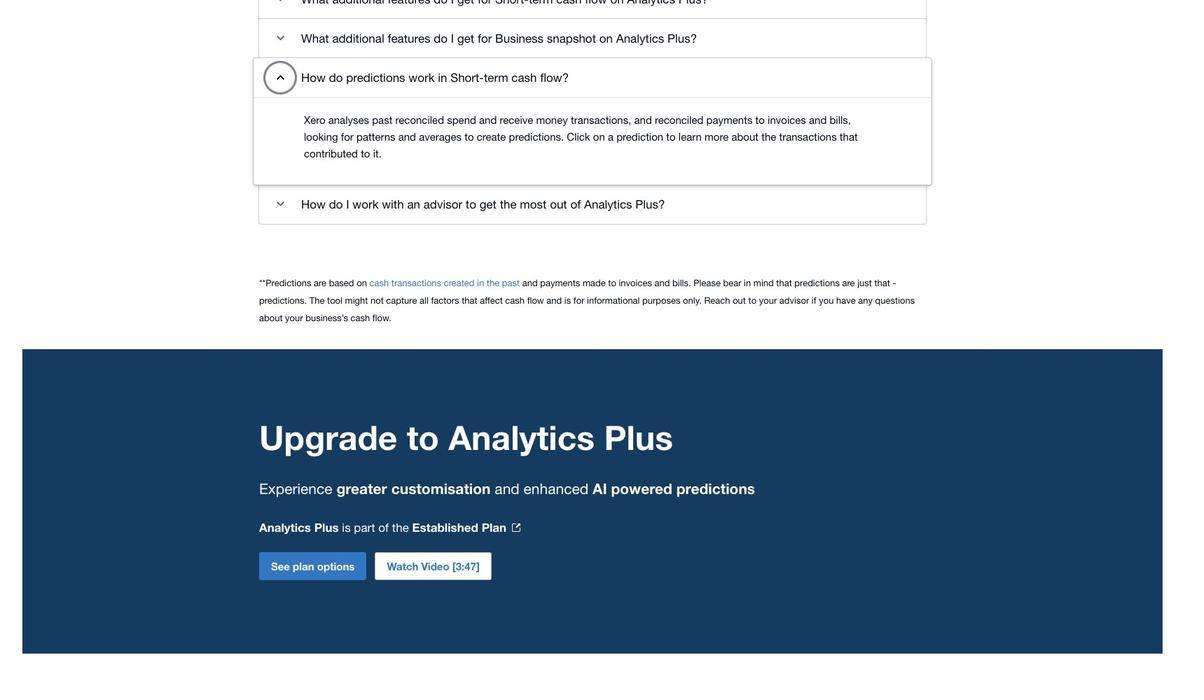 Task type: describe. For each thing, give the bounding box(es) containing it.
cash up the not
[[370, 278, 389, 288]]

powered
[[611, 480, 673, 498]]

create
[[477, 131, 506, 143]]

business's
[[306, 313, 348, 323]]

toggle image for how do i work with an advisor to get the most out of analytics plus?
[[266, 190, 294, 218]]

bear
[[723, 278, 742, 288]]

1 horizontal spatial past
[[502, 278, 520, 288]]

what additional features do i get for business snapshot on analytics plus? button
[[259, 19, 926, 58]]

affect
[[480, 295, 503, 306]]

questions
[[876, 295, 915, 306]]

i inside how do i work with an advisor to get the most out of analytics plus? dropdown button
[[346, 197, 349, 211]]

purposes
[[643, 295, 681, 306]]

plus? inside dropdown button
[[668, 31, 697, 45]]

plus? inside dropdown button
[[636, 197, 665, 211]]

predictions inside how do predictions work in short-term cash flow? dropdown button
[[346, 70, 405, 85]]

flow?
[[540, 70, 569, 85]]

0 horizontal spatial transactions
[[392, 278, 441, 288]]

video
[[422, 560, 450, 573]]

that right mind
[[777, 278, 792, 288]]

1 reconciled from the left
[[396, 114, 444, 126]]

averages
[[419, 131, 462, 143]]

work for predictions
[[409, 70, 435, 85]]

see plan options
[[271, 560, 355, 573]]

do for predictions
[[329, 70, 343, 85]]

looking
[[304, 131, 338, 143]]

are inside and payments made to invoices and bills. please bear in mind that predictions are just that - predictions. the tool might not capture all factors that affect cash flow and is for informational purposes only. reach out to your advisor if you have any questions about your business's cash flow.
[[843, 278, 855, 288]]

you
[[819, 295, 834, 306]]

-
[[893, 278, 897, 288]]

analytics inside how do i work with an advisor to get the most out of analytics plus? dropdown button
[[584, 197, 632, 211]]

receive
[[500, 114, 533, 126]]

out inside and payments made to invoices and bills. please bear in mind that predictions are just that - predictions. the tool might not capture all factors that affect cash flow and is for informational purposes only. reach out to your advisor if you have any questions about your business's cash flow.
[[733, 295, 746, 306]]

do inside dropdown button
[[434, 31, 448, 45]]

xero
[[304, 114, 326, 126]]

prediction
[[617, 131, 664, 143]]

mind
[[754, 278, 774, 288]]

how do i work with an advisor to get the most out of analytics plus?
[[301, 197, 665, 211]]

tool
[[327, 295, 343, 306]]

of inside dropdown button
[[571, 197, 581, 211]]

analytics inside what additional features do i get for business snapshot on analytics plus? dropdown button
[[616, 31, 664, 45]]

a
[[608, 131, 614, 143]]

enhanced
[[524, 480, 589, 497]]

advisor inside dropdown button
[[424, 197, 463, 211]]

money
[[536, 114, 568, 126]]

created
[[444, 278, 475, 288]]

all
[[420, 295, 429, 306]]

past inside xero analyses past reconciled spend and receive money transactions, and reconciled payments to invoices and bills, looking for patterns and averages to create predictions. click on a prediction to learn more about the transactions that contributed to it.
[[372, 114, 393, 126]]

and left "bills,"
[[809, 114, 827, 126]]

what
[[301, 31, 329, 45]]

advisor inside and payments made to invoices and bills. please bear in mind that predictions are just that - predictions. the tool might not capture all factors that affect cash flow and is for informational purposes only. reach out to your advisor if you have any questions about your business's cash flow.
[[780, 295, 809, 306]]

1 horizontal spatial plus
[[604, 417, 673, 457]]

watch
[[387, 560, 419, 573]]

plan
[[482, 520, 507, 535]]

for inside and payments made to invoices and bills. please bear in mind that predictions are just that - predictions. the tool might not capture all factors that affect cash flow and is for informational purposes only. reach out to your advisor if you have any questions about your business's cash flow.
[[574, 295, 585, 306]]

transactions inside xero analyses past reconciled spend and receive money transactions, and reconciled payments to invoices and bills, looking for patterns and averages to create predictions. click on a prediction to learn more about the transactions that contributed to it.
[[779, 131, 837, 143]]

only.
[[683, 295, 702, 306]]

**predictions
[[259, 278, 311, 288]]

have
[[837, 295, 856, 306]]

transactions,
[[571, 114, 632, 126]]

analytics up see
[[259, 520, 311, 535]]

patterns
[[357, 131, 396, 143]]

predictions. inside and payments made to invoices and bills. please bear in mind that predictions are just that - predictions. the tool might not capture all factors that affect cash flow and is for informational purposes only. reach out to your advisor if you have any questions about your business's cash flow.
[[259, 295, 307, 306]]

term
[[484, 70, 508, 85]]

and up the purposes
[[655, 278, 670, 288]]

toggle image
[[266, 24, 294, 52]]

toggle image for how do predictions work in short-term cash flow?
[[266, 63, 294, 92]]

invoices inside and payments made to invoices and bills. please bear in mind that predictions are just that - predictions. the tool might not capture all factors that affect cash flow and is for informational purposes only. reach out to your advisor if you have any questions about your business's cash flow.
[[619, 278, 652, 288]]

ai
[[593, 480, 607, 498]]

work for i
[[353, 197, 379, 211]]

learn
[[679, 131, 702, 143]]

predictions. inside xero analyses past reconciled spend and receive money transactions, and reconciled payments to invoices and bills, looking for patterns and averages to create predictions. click on a prediction to learn more about the transactions that contributed to it.
[[509, 131, 564, 143]]

more
[[705, 131, 729, 143]]

customisation
[[391, 480, 491, 498]]

not
[[371, 295, 384, 306]]

flow.
[[373, 313, 392, 323]]

and up 'create'
[[479, 114, 497, 126]]

made
[[583, 278, 606, 288]]

factors
[[431, 295, 459, 306]]

cash inside dropdown button
[[512, 70, 537, 85]]

[3:47]
[[452, 560, 480, 573]]

any
[[859, 295, 873, 306]]

additional
[[332, 31, 384, 45]]

how do predictions work in short-term cash flow?
[[301, 70, 569, 85]]

an
[[407, 197, 420, 211]]

watch video [3:47]
[[387, 560, 480, 573]]

informational
[[587, 295, 640, 306]]

established plan link
[[412, 520, 521, 535]]

business
[[495, 31, 544, 45]]

the up affect
[[487, 278, 500, 288]]

invoices inside xero analyses past reconciled spend and receive money transactions, and reconciled payments to invoices and bills, looking for patterns and averages to create predictions. click on a prediction to learn more about the transactions that contributed to it.
[[768, 114, 806, 126]]

on inside xero analyses past reconciled spend and receive money transactions, and reconciled payments to invoices and bills, looking for patterns and averages to create predictions. click on a prediction to learn more about the transactions that contributed to it.
[[593, 131, 605, 143]]

contributed
[[304, 148, 358, 159]]

payments inside xero analyses past reconciled spend and receive money transactions, and reconciled payments to invoices and bills, looking for patterns and averages to create predictions. click on a prediction to learn more about the transactions that contributed to it.
[[707, 114, 753, 126]]

part
[[354, 521, 375, 535]]

greater
[[337, 480, 387, 498]]

that down created
[[462, 295, 478, 306]]

1 horizontal spatial your
[[759, 295, 777, 306]]



Task type: vqa. For each thing, say whether or not it's contained in the screenshot.
better
no



Task type: locate. For each thing, give the bounding box(es) containing it.
1 horizontal spatial are
[[843, 278, 855, 288]]

predictions inside and payments made to invoices and bills. please bear in mind that predictions are just that - predictions. the tool might not capture all factors that affect cash flow and is for informational purposes only. reach out to your advisor if you have any questions about your business's cash flow.
[[795, 278, 840, 288]]

2 vertical spatial predictions
[[677, 480, 755, 498]]

analytics up experience greater customisation and enhanced ai powered predictions
[[449, 417, 595, 457]]

do right features
[[434, 31, 448, 45]]

on right snapshot
[[600, 31, 613, 45]]

reconciled up learn
[[655, 114, 704, 126]]

1 vertical spatial payments
[[540, 278, 580, 288]]

of right part
[[379, 521, 389, 535]]

1 vertical spatial your
[[285, 313, 303, 323]]

how inside dropdown button
[[301, 197, 326, 211]]

0 vertical spatial invoices
[[768, 114, 806, 126]]

of inside analytics plus is part of the established plan
[[379, 521, 389, 535]]

0 horizontal spatial about
[[259, 313, 283, 323]]

payments inside and payments made to invoices and bills. please bear in mind that predictions are just that - predictions. the tool might not capture all factors that affect cash flow and is for informational purposes only. reach out to your advisor if you have any questions about your business's cash flow.
[[540, 278, 580, 288]]

are left the "just"
[[843, 278, 855, 288]]

plus left part
[[314, 520, 339, 535]]

in inside dropdown button
[[438, 70, 447, 85]]

1 horizontal spatial of
[[571, 197, 581, 211]]

capture
[[386, 295, 417, 306]]

experience greater customisation and enhanced ai powered predictions
[[259, 480, 755, 498]]

watch video [3:47] button
[[375, 553, 492, 581]]

on inside what additional features do i get for business snapshot on analytics plus? dropdown button
[[600, 31, 613, 45]]

that
[[840, 131, 858, 143], [777, 278, 792, 288], [875, 278, 891, 288], [462, 295, 478, 306]]

i left with
[[346, 197, 349, 211]]

advisor
[[424, 197, 463, 211], [780, 295, 809, 306]]

1 vertical spatial plus?
[[636, 197, 665, 211]]

1 are from the left
[[314, 278, 327, 288]]

invoices left "bills,"
[[768, 114, 806, 126]]

2 are from the left
[[843, 278, 855, 288]]

0 horizontal spatial for
[[341, 131, 354, 143]]

that inside xero analyses past reconciled spend and receive money transactions, and reconciled payments to invoices and bills, looking for patterns and averages to create predictions. click on a prediction to learn more about the transactions that contributed to it.
[[840, 131, 858, 143]]

how inside dropdown button
[[301, 70, 326, 85]]

0 vertical spatial for
[[478, 31, 492, 45]]

and
[[479, 114, 497, 126], [634, 114, 652, 126], [809, 114, 827, 126], [398, 131, 416, 143], [523, 278, 538, 288], [655, 278, 670, 288], [547, 295, 562, 306], [495, 480, 520, 497]]

bills,
[[830, 114, 851, 126]]

plan
[[293, 560, 314, 573]]

what additional features do i get for business snapshot on analytics plus?
[[301, 31, 697, 45]]

1 vertical spatial predictions
[[795, 278, 840, 288]]

reconciled
[[396, 114, 444, 126], [655, 114, 704, 126]]

1 horizontal spatial i
[[451, 31, 454, 45]]

payments up the 'flow'
[[540, 278, 580, 288]]

to inside dropdown button
[[466, 197, 476, 211]]

1 vertical spatial toggle image
[[266, 63, 294, 92]]

1 horizontal spatial reconciled
[[655, 114, 704, 126]]

2 vertical spatial on
[[357, 278, 367, 288]]

that down "bills,"
[[840, 131, 858, 143]]

toggle image inside how do predictions work in short-term cash flow? dropdown button
[[266, 63, 294, 92]]

1 horizontal spatial advisor
[[780, 295, 809, 306]]

in left short-
[[438, 70, 447, 85]]

short-
[[451, 70, 484, 85]]

0 vertical spatial plus?
[[668, 31, 697, 45]]

and inside experience greater customisation and enhanced ai powered predictions
[[495, 480, 520, 497]]

0 vertical spatial transactions
[[779, 131, 837, 143]]

experience
[[259, 480, 333, 497]]

i
[[451, 31, 454, 45], [346, 197, 349, 211]]

that left the -
[[875, 278, 891, 288]]

1 horizontal spatial about
[[732, 131, 759, 143]]

1 horizontal spatial in
[[477, 278, 484, 288]]

work inside dropdown button
[[409, 70, 435, 85]]

snapshot
[[547, 31, 596, 45]]

1 vertical spatial past
[[502, 278, 520, 288]]

in up affect
[[477, 278, 484, 288]]

with
[[382, 197, 404, 211]]

plus up powered
[[604, 417, 673, 457]]

1 vertical spatial invoices
[[619, 278, 652, 288]]

2 horizontal spatial in
[[744, 278, 751, 288]]

do for i
[[329, 197, 343, 211]]

xero analyses past reconciled spend and receive money transactions, and reconciled payments to invoices and bills, looking for patterns and averages to create predictions. click on a prediction to learn more about the transactions that contributed to it.
[[304, 114, 858, 159]]

1 horizontal spatial predictions
[[677, 480, 755, 498]]

is
[[565, 295, 571, 306], [342, 521, 351, 535]]

on
[[600, 31, 613, 45], [593, 131, 605, 143], [357, 278, 367, 288]]

0 vertical spatial of
[[571, 197, 581, 211]]

1 horizontal spatial plus?
[[668, 31, 697, 45]]

0 horizontal spatial out
[[550, 197, 567, 211]]

see
[[271, 560, 290, 573]]

about right more
[[732, 131, 759, 143]]

1 horizontal spatial invoices
[[768, 114, 806, 126]]

2 horizontal spatial for
[[574, 295, 585, 306]]

for down the made
[[574, 295, 585, 306]]

it.
[[373, 148, 382, 159]]

1 vertical spatial out
[[733, 295, 746, 306]]

and up the plan
[[495, 480, 520, 497]]

based
[[329, 278, 354, 288]]

how for how do i work with an advisor to get the most out of analytics plus?
[[301, 197, 326, 211]]

past
[[372, 114, 393, 126], [502, 278, 520, 288]]

invoices up informational
[[619, 278, 652, 288]]

1 horizontal spatial for
[[478, 31, 492, 45]]

transactions up all
[[392, 278, 441, 288]]

predictions
[[346, 70, 405, 85], [795, 278, 840, 288], [677, 480, 755, 498]]

1 vertical spatial do
[[329, 70, 343, 85]]

1 horizontal spatial get
[[480, 197, 497, 211]]

established
[[412, 520, 479, 535]]

get left most
[[480, 197, 497, 211]]

0 horizontal spatial your
[[285, 313, 303, 323]]

2 horizontal spatial predictions
[[795, 278, 840, 288]]

1 how from the top
[[301, 70, 326, 85]]

flow
[[527, 295, 544, 306]]

cash transactions created in the past link
[[370, 278, 520, 288]]

and payments made to invoices and bills. please bear in mind that predictions are just that - predictions. the tool might not capture all factors that affect cash flow and is for informational purposes only. reach out to your advisor if you have any questions about your business's cash flow.
[[259, 278, 915, 323]]

for inside xero analyses past reconciled spend and receive money transactions, and reconciled payments to invoices and bills, looking for patterns and averages to create predictions. click on a prediction to learn more about the transactions that contributed to it.
[[341, 131, 354, 143]]

0 horizontal spatial past
[[372, 114, 393, 126]]

get
[[458, 31, 475, 45], [480, 197, 497, 211]]

options
[[317, 560, 355, 573]]

are up the
[[314, 278, 327, 288]]

0 vertical spatial about
[[732, 131, 759, 143]]

0 horizontal spatial work
[[353, 197, 379, 211]]

1 vertical spatial on
[[593, 131, 605, 143]]

0 horizontal spatial i
[[346, 197, 349, 211]]

0 vertical spatial past
[[372, 114, 393, 126]]

i inside what additional features do i get for business snapshot on analytics plus? dropdown button
[[451, 31, 454, 45]]

0 horizontal spatial predictions.
[[259, 295, 307, 306]]

2 reconciled from the left
[[655, 114, 704, 126]]

features
[[388, 31, 431, 45]]

past up patterns
[[372, 114, 393, 126]]

do inside dropdown button
[[329, 70, 343, 85]]

0 horizontal spatial are
[[314, 278, 327, 288]]

of right most
[[571, 197, 581, 211]]

spend
[[447, 114, 476, 126]]

about inside and payments made to invoices and bills. please bear in mind that predictions are just that - predictions. the tool might not capture all factors that affect cash flow and is for informational purposes only. reach out to your advisor if you have any questions about your business's cash flow.
[[259, 313, 283, 323]]

2 vertical spatial do
[[329, 197, 343, 211]]

0 vertical spatial do
[[434, 31, 448, 45]]

if
[[812, 295, 817, 306]]

analytics plus is part of the established plan
[[259, 520, 507, 535]]

0 vertical spatial advisor
[[424, 197, 463, 211]]

for
[[478, 31, 492, 45], [341, 131, 354, 143], [574, 295, 585, 306]]

the inside analytics plus is part of the established plan
[[392, 521, 409, 535]]

0 vertical spatial work
[[409, 70, 435, 85]]

cash right 'term' at the top of the page
[[512, 70, 537, 85]]

0 horizontal spatial plus?
[[636, 197, 665, 211]]

of
[[571, 197, 581, 211], [379, 521, 389, 535]]

predictions. down **predictions
[[259, 295, 307, 306]]

1 vertical spatial work
[[353, 197, 379, 211]]

analyses
[[328, 114, 369, 126]]

work left with
[[353, 197, 379, 211]]

is inside and payments made to invoices and bills. please bear in mind that predictions are just that - predictions. the tool might not capture all factors that affect cash flow and is for informational purposes only. reach out to your advisor if you have any questions about your business's cash flow.
[[565, 295, 571, 306]]

0 horizontal spatial reconciled
[[396, 114, 444, 126]]

0 horizontal spatial get
[[458, 31, 475, 45]]

2 vertical spatial toggle image
[[266, 190, 294, 218]]

1 horizontal spatial out
[[733, 295, 746, 306]]

plus?
[[668, 31, 697, 45], [636, 197, 665, 211]]

the
[[762, 131, 777, 143], [500, 197, 517, 211], [487, 278, 500, 288], [392, 521, 409, 535]]

might
[[345, 295, 368, 306]]

advisor right an
[[424, 197, 463, 211]]

2 toggle image from the top
[[266, 63, 294, 92]]

in right bear
[[744, 278, 751, 288]]

about inside xero analyses past reconciled spend and receive money transactions, and reconciled payments to invoices and bills, looking for patterns and averages to create predictions. click on a prediction to learn more about the transactions that contributed to it.
[[732, 131, 759, 143]]

out down bear
[[733, 295, 746, 306]]

1 vertical spatial predictions.
[[259, 295, 307, 306]]

cash left the 'flow'
[[505, 295, 525, 306]]

1 vertical spatial is
[[342, 521, 351, 535]]

0 vertical spatial payments
[[707, 114, 753, 126]]

do
[[434, 31, 448, 45], [329, 70, 343, 85], [329, 197, 343, 211]]

1 horizontal spatial predictions.
[[509, 131, 564, 143]]

transactions down "bills,"
[[779, 131, 837, 143]]

analytics down a
[[584, 197, 632, 211]]

analytics up how do predictions work in short-term cash flow? dropdown button
[[616, 31, 664, 45]]

0 horizontal spatial invoices
[[619, 278, 652, 288]]

i up short-
[[451, 31, 454, 45]]

1 toggle image from the top
[[266, 0, 294, 13]]

your down mind
[[759, 295, 777, 306]]

your
[[759, 295, 777, 306], [285, 313, 303, 323]]

the
[[310, 295, 325, 306]]

is right the 'flow'
[[565, 295, 571, 306]]

do inside dropdown button
[[329, 197, 343, 211]]

0 vertical spatial predictions.
[[509, 131, 564, 143]]

transactions
[[779, 131, 837, 143], [392, 278, 441, 288]]

the inside dropdown button
[[500, 197, 517, 211]]

0 vertical spatial how
[[301, 70, 326, 85]]

cash
[[512, 70, 537, 85], [370, 278, 389, 288], [505, 295, 525, 306], [351, 313, 370, 323]]

the left most
[[500, 197, 517, 211]]

3 toggle image from the top
[[266, 190, 294, 218]]

upgrade
[[259, 417, 398, 457]]

please
[[694, 278, 721, 288]]

1 horizontal spatial is
[[565, 295, 571, 306]]

toggle image inside how do i work with an advisor to get the most out of analytics plus? dropdown button
[[266, 190, 294, 218]]

most
[[520, 197, 547, 211]]

0 horizontal spatial advisor
[[424, 197, 463, 211]]

work inside dropdown button
[[353, 197, 379, 211]]

reach
[[705, 295, 731, 306]]

1 vertical spatial get
[[480, 197, 497, 211]]

about down **predictions
[[259, 313, 283, 323]]

0 horizontal spatial plus
[[314, 520, 339, 535]]

reconciled up averages
[[396, 114, 444, 126]]

1 horizontal spatial transactions
[[779, 131, 837, 143]]

see plan options link
[[259, 553, 367, 581]]

the right part
[[392, 521, 409, 535]]

1 vertical spatial how
[[301, 197, 326, 211]]

and up prediction
[[634, 114, 652, 126]]

about
[[732, 131, 759, 143], [259, 313, 283, 323]]

on left a
[[593, 131, 605, 143]]

1 vertical spatial about
[[259, 313, 283, 323]]

1 vertical spatial i
[[346, 197, 349, 211]]

1 vertical spatial advisor
[[780, 295, 809, 306]]

bills.
[[673, 278, 691, 288]]

0 vertical spatial get
[[458, 31, 475, 45]]

to
[[756, 114, 765, 126], [465, 131, 474, 143], [667, 131, 676, 143], [361, 148, 370, 159], [466, 197, 476, 211], [608, 278, 617, 288], [749, 295, 757, 306], [407, 417, 439, 457]]

0 vertical spatial predictions
[[346, 70, 405, 85]]

how
[[301, 70, 326, 85], [301, 197, 326, 211]]

and right the 'flow'
[[547, 295, 562, 306]]

on up might
[[357, 278, 367, 288]]

0 vertical spatial your
[[759, 295, 777, 306]]

2 how from the top
[[301, 197, 326, 211]]

do down contributed
[[329, 197, 343, 211]]

predictions. down money
[[509, 131, 564, 143]]

work down features
[[409, 70, 435, 85]]

0 vertical spatial on
[[600, 31, 613, 45]]

get inside dropdown button
[[458, 31, 475, 45]]

1 vertical spatial plus
[[314, 520, 339, 535]]

0 horizontal spatial in
[[438, 70, 447, 85]]

advisor left if
[[780, 295, 809, 306]]

toggle image
[[266, 0, 294, 13], [266, 63, 294, 92], [266, 190, 294, 218]]

just
[[858, 278, 872, 288]]

and right patterns
[[398, 131, 416, 143]]

1 vertical spatial for
[[341, 131, 354, 143]]

the right more
[[762, 131, 777, 143]]

how for how do predictions work in short-term cash flow?
[[301, 70, 326, 85]]

**predictions are based on cash transactions created in the past
[[259, 278, 520, 288]]

0 horizontal spatial of
[[379, 521, 389, 535]]

1 vertical spatial of
[[379, 521, 389, 535]]

is left part
[[342, 521, 351, 535]]

0 vertical spatial out
[[550, 197, 567, 211]]

0 horizontal spatial predictions
[[346, 70, 405, 85]]

out right most
[[550, 197, 567, 211]]

0 vertical spatial toggle image
[[266, 0, 294, 13]]

0 horizontal spatial payments
[[540, 278, 580, 288]]

in
[[438, 70, 447, 85], [477, 278, 484, 288], [744, 278, 751, 288]]

the inside xero analyses past reconciled spend and receive money transactions, and reconciled payments to invoices and bills, looking for patterns and averages to create predictions. click on a prediction to learn more about the transactions that contributed to it.
[[762, 131, 777, 143]]

upgrade to analytics plus
[[259, 417, 673, 457]]

predictions.
[[509, 131, 564, 143], [259, 295, 307, 306]]

0 vertical spatial plus
[[604, 417, 673, 457]]

payments up more
[[707, 114, 753, 126]]

how do predictions work in short-term cash flow? button
[[254, 58, 932, 97]]

is inside analytics plus is part of the established plan
[[342, 521, 351, 535]]

for left business
[[478, 31, 492, 45]]

0 vertical spatial i
[[451, 31, 454, 45]]

how do i work with an advisor to get the most out of analytics plus? button
[[259, 185, 926, 224]]

for inside dropdown button
[[478, 31, 492, 45]]

how down contributed
[[301, 197, 326, 211]]

1 vertical spatial transactions
[[392, 278, 441, 288]]

1 horizontal spatial payments
[[707, 114, 753, 126]]

in inside and payments made to invoices and bills. please bear in mind that predictions are just that - predictions. the tool might not capture all factors that affect cash flow and is for informational purposes only. reach out to your advisor if you have any questions about your business's cash flow.
[[744, 278, 751, 288]]

get inside dropdown button
[[480, 197, 497, 211]]

get up short-
[[458, 31, 475, 45]]

click
[[567, 131, 590, 143]]

cash down might
[[351, 313, 370, 323]]

2 vertical spatial for
[[574, 295, 585, 306]]

0 horizontal spatial is
[[342, 521, 351, 535]]

0 vertical spatial is
[[565, 295, 571, 306]]

past up affect
[[502, 278, 520, 288]]

1 horizontal spatial work
[[409, 70, 435, 85]]

do up analyses
[[329, 70, 343, 85]]

how down what
[[301, 70, 326, 85]]

and up the 'flow'
[[523, 278, 538, 288]]

out inside dropdown button
[[550, 197, 567, 211]]

out
[[550, 197, 567, 211], [733, 295, 746, 306]]

your left 'business's'
[[285, 313, 303, 323]]

for down analyses
[[341, 131, 354, 143]]



